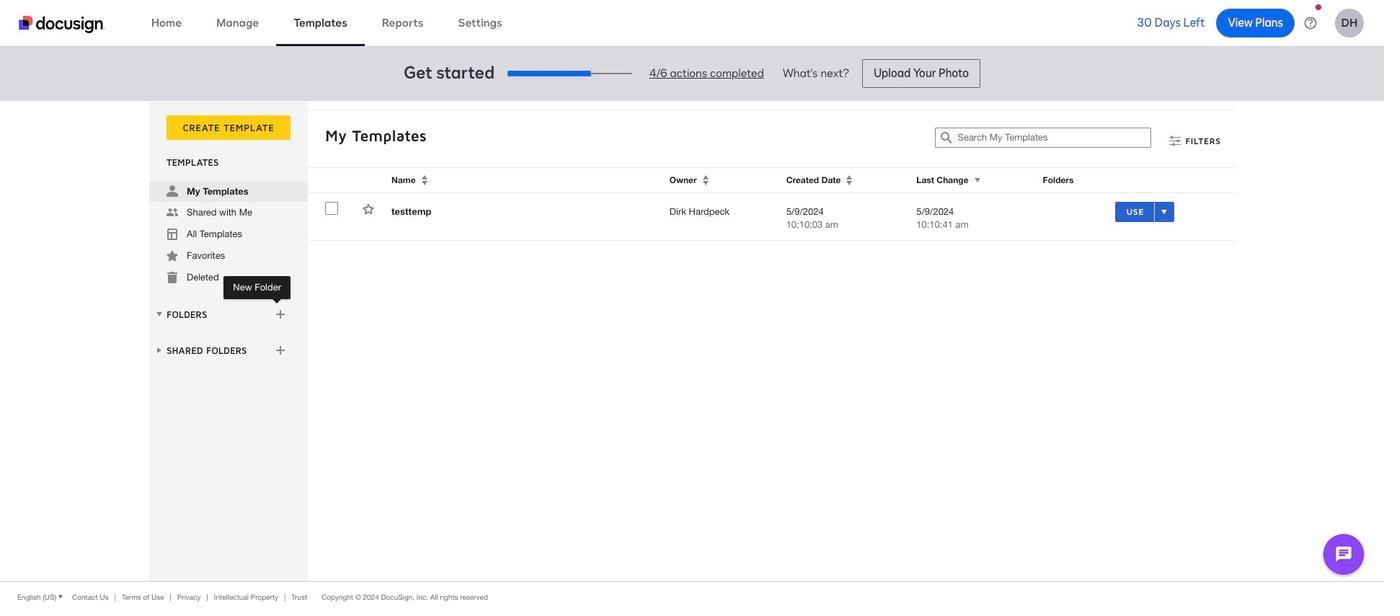 Task type: locate. For each thing, give the bounding box(es) containing it.
templates image
[[167, 229, 178, 240]]

tooltip
[[224, 276, 291, 299]]

docusign esignature image
[[19, 16, 105, 33]]

user image
[[167, 185, 178, 197]]



Task type: vqa. For each thing, say whether or not it's contained in the screenshot.
DASHBOARDS element
no



Task type: describe. For each thing, give the bounding box(es) containing it.
view shared folders image
[[154, 345, 165, 356]]

shared image
[[167, 207, 178, 218]]

star filled image
[[167, 250, 178, 262]]

trash image
[[167, 272, 178, 283]]

tooltip inside secondary navigation region
[[224, 276, 291, 299]]

view folders image
[[154, 308, 165, 320]]

add testtemp to favorites image
[[363, 203, 374, 215]]

Search My Templates text field
[[958, 128, 1151, 147]]

more info region
[[0, 581, 1384, 612]]

secondary navigation region
[[149, 101, 1239, 581]]



